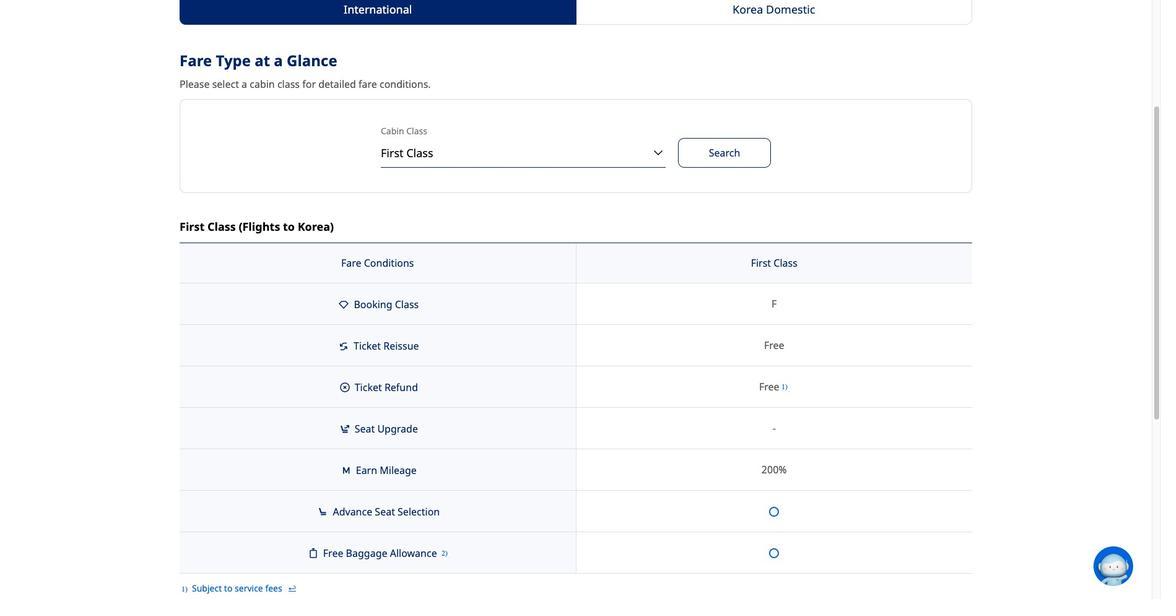 Task type: locate. For each thing, give the bounding box(es) containing it.
seat
[[355, 423, 375, 436], [375, 506, 395, 519]]

fare left conditions
[[341, 257, 362, 270]]

korea domestic link
[[576, 0, 973, 25]]

ticket left refund
[[355, 381, 382, 395]]

first for first class (flights to korea)
[[180, 219, 205, 234]]

0 vertical spatial a
[[274, 50, 283, 71]]

first class (flights to korea)
[[180, 219, 334, 234]]

first for first class
[[751, 257, 772, 270]]

ticket
[[354, 340, 381, 353], [355, 381, 382, 395]]

fare
[[359, 78, 377, 91]]

free left baggage
[[323, 547, 344, 561]]

class
[[278, 78, 300, 91]]

1 vertical spatial first
[[751, 257, 772, 270]]

ticket refund
[[352, 381, 418, 395]]

to
[[283, 219, 295, 234], [224, 583, 233, 595]]

to left the "korea)"
[[283, 219, 295, 234]]

class for cabin class
[[407, 125, 428, 137]]

seat left upgrade
[[355, 423, 375, 436]]

select
[[212, 78, 239, 91]]

class up f
[[774, 257, 798, 270]]

1 horizontal spatial fare
[[341, 257, 362, 270]]

0 vertical spatial ticket
[[354, 340, 381, 353]]

conditions
[[364, 257, 414, 270]]

0 vertical spatial free
[[765, 339, 785, 353]]

glance
[[287, 50, 337, 71]]

earn mileage
[[354, 464, 417, 478]]

class right cabin
[[407, 125, 428, 137]]

booking
[[354, 298, 393, 312]]

class
[[407, 125, 428, 137], [208, 219, 236, 234], [774, 257, 798, 270], [395, 298, 419, 312]]

seat right advance
[[375, 506, 395, 519]]

detailed
[[319, 78, 356, 91]]

please select a cabin class for detailed fare conditions.
[[180, 78, 431, 91]]

cabin
[[381, 125, 404, 137]]

free down f
[[765, 339, 785, 353]]

a left cabin
[[242, 78, 247, 91]]

korea
[[733, 2, 764, 17]]

0 vertical spatial to
[[283, 219, 295, 234]]

cabin
[[250, 78, 275, 91]]

cabin class
[[381, 125, 428, 137]]

1 horizontal spatial first
[[751, 257, 772, 270]]

0 horizontal spatial first
[[180, 219, 205, 234]]

class for booking class
[[395, 298, 419, 312]]

first
[[180, 219, 205, 234], [751, 257, 772, 270]]

1 horizontal spatial to
[[283, 219, 295, 234]]

please
[[180, 78, 210, 91]]

1 vertical spatial free
[[760, 381, 780, 394]]

0 vertical spatial fare
[[180, 50, 212, 71]]

0 horizontal spatial fare
[[180, 50, 212, 71]]

free baggage allowance
[[321, 547, 440, 561]]

fare
[[180, 50, 212, 71], [341, 257, 362, 270]]

ticket for reissue
[[354, 340, 381, 353]]

국내선 메뉴 menu bar
[[180, 0, 973, 25]]

upgrade
[[378, 423, 418, 436]]

a
[[274, 50, 283, 71], [242, 78, 247, 91]]

search button
[[678, 138, 771, 168]]

0 vertical spatial first
[[180, 219, 205, 234]]

free up - on the bottom right
[[760, 381, 780, 394]]

a right at
[[274, 50, 283, 71]]

-
[[773, 422, 776, 436]]

1 vertical spatial seat
[[375, 506, 395, 519]]

class for first class
[[774, 257, 798, 270]]

chat w
[[1134, 561, 1162, 573]]

0 horizontal spatial to
[[224, 583, 233, 595]]

subject
[[192, 583, 222, 595]]

2 vertical spatial free
[[323, 547, 344, 561]]

advance
[[333, 506, 373, 519]]

fare up please
[[180, 50, 212, 71]]

1 vertical spatial to
[[224, 583, 233, 595]]

class right booking
[[395, 298, 419, 312]]

class left (flights
[[208, 219, 236, 234]]

fare type at a glance
[[180, 50, 337, 71]]

fees
[[265, 583, 282, 595]]

1 vertical spatial a
[[242, 78, 247, 91]]

chat w link
[[1094, 547, 1162, 587]]

f
[[772, 298, 777, 311]]

at
[[255, 50, 270, 71]]

1 vertical spatial ticket
[[355, 381, 382, 395]]

free
[[765, 339, 785, 353], [760, 381, 780, 394], [323, 547, 344, 561]]

earn
[[356, 464, 377, 478]]

1 vertical spatial fare
[[341, 257, 362, 270]]

ticket left reissue
[[354, 340, 381, 353]]

booking class
[[351, 298, 419, 312]]

to left the service
[[224, 583, 233, 595]]



Task type: vqa. For each thing, say whether or not it's contained in the screenshot.


Task type: describe. For each thing, give the bounding box(es) containing it.
free for reissue
[[765, 339, 785, 353]]

class for first class (flights to korea)
[[208, 219, 236, 234]]

reissue
[[384, 340, 419, 353]]

search
[[709, 146, 741, 160]]

0 horizontal spatial a
[[242, 78, 247, 91]]

ticket reissue
[[351, 340, 419, 353]]

selection
[[398, 506, 440, 519]]

baggage
[[346, 547, 388, 561]]

fare for fare type at a glance
[[180, 50, 212, 71]]

0 vertical spatial seat
[[355, 423, 375, 436]]

korea domestic
[[733, 2, 816, 17]]

fare for fare conditions
[[341, 257, 362, 270]]

domestic
[[767, 2, 816, 17]]

conditions.
[[380, 78, 431, 91]]

fare conditions
[[341, 257, 414, 270]]

service
[[235, 583, 263, 595]]

for
[[302, 78, 316, 91]]

chat
[[1134, 561, 1153, 573]]

advance seat selection
[[330, 506, 440, 519]]

first class
[[751, 257, 798, 270]]

type
[[216, 50, 251, 71]]

subject to service fees
[[192, 583, 285, 595]]

1 horizontal spatial a
[[274, 50, 283, 71]]

200%
[[762, 464, 787, 477]]

international
[[344, 2, 412, 17]]

seat upgrade
[[352, 423, 418, 436]]

(flights
[[239, 219, 280, 234]]

w
[[1155, 561, 1162, 573]]

ticket for refund
[[355, 381, 382, 395]]

mileage
[[380, 464, 417, 478]]

korea)
[[298, 219, 334, 234]]

allowance
[[390, 547, 437, 561]]

refund
[[385, 381, 418, 395]]

free for refund
[[760, 381, 780, 394]]

international link
[[180, 0, 577, 25]]



